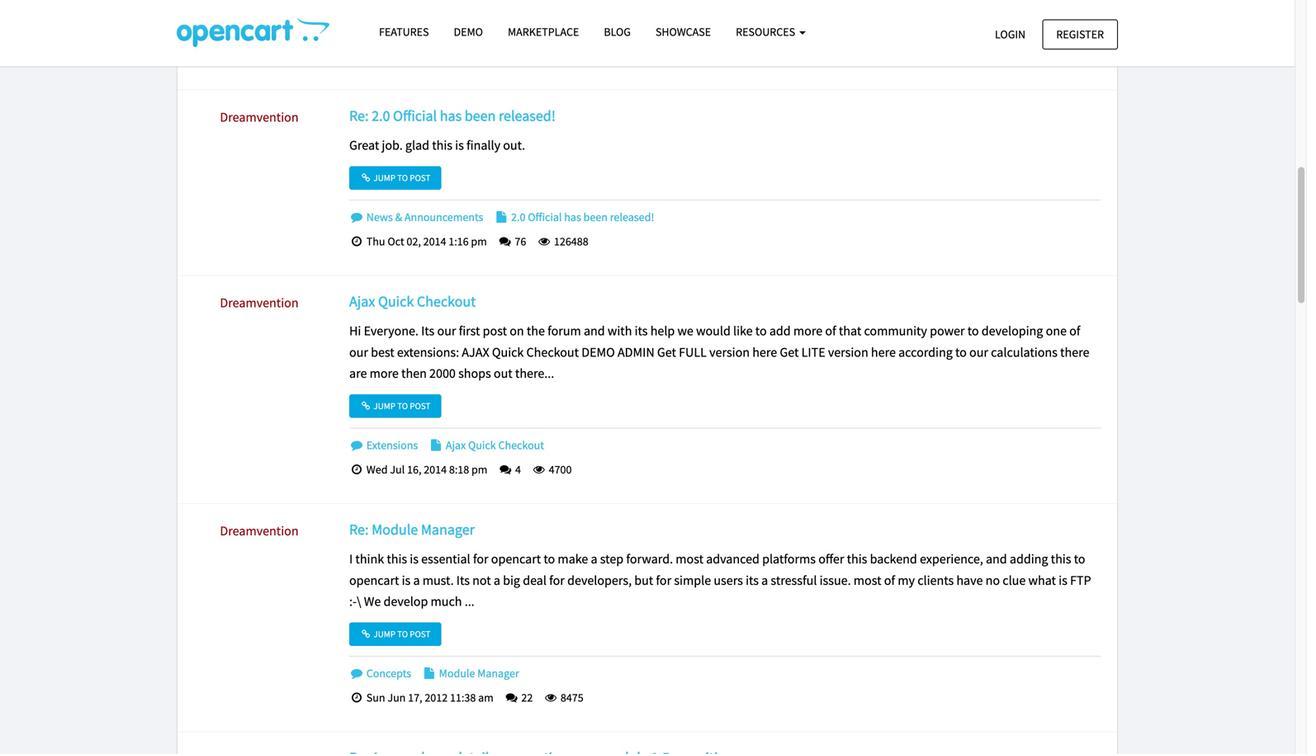 Task type: describe. For each thing, give the bounding box(es) containing it.
news & announcements
[[364, 210, 484, 225]]

dreamvention link for re: 2.0 official has been released!
[[220, 109, 299, 125]]

1:16
[[449, 234, 469, 249]]

think
[[355, 551, 384, 568]]

users
[[714, 573, 743, 589]]

develop
[[384, 594, 428, 610]]

of inside i think this is essential for opencart to make a step forward. most advanced platforms offer this backend experience, and adding this to opencart is a must. its not a big deal for developers, but for simple users its a stressful issue. most of my clients have no clue what is ftp :-\ we develop much ...
[[884, 573, 895, 589]]

extensions link for the top ajax quick checkout link
[[349, 24, 418, 39]]

checkout up the first
[[417, 292, 476, 311]]

adding
[[1010, 551, 1049, 568]]

there...
[[515, 365, 554, 382]]

to up ftp at right
[[1074, 551, 1086, 568]]

2014 for checkout
[[424, 462, 447, 477]]

to right 'like'
[[756, 323, 767, 340]]

checkout right demo
[[498, 24, 544, 39]]

register link
[[1043, 19, 1118, 49]]

ftp
[[1070, 573, 1091, 589]]

re: for re: module manager
[[349, 521, 369, 539]]

advanced
[[706, 551, 760, 568]]

out
[[494, 365, 513, 382]]

make
[[558, 551, 588, 568]]

dreamvention link for ajax quick checkout
[[220, 295, 299, 311]]

quick left marketplace at the left top
[[468, 24, 496, 39]]

but
[[635, 573, 653, 589]]

quick up everyone. at the top left of the page
[[378, 292, 414, 311]]

post for checkout
[[410, 401, 431, 412]]

file image for official
[[494, 211, 509, 223]]

0 horizontal spatial official
[[393, 106, 437, 125]]

developing
[[982, 323, 1043, 340]]

views image for re: module manager
[[544, 692, 558, 704]]

17,
[[408, 691, 423, 706]]

calculations
[[991, 344, 1058, 361]]

a left the must.
[[413, 573, 420, 589]]

a left big at the bottom left of page
[[494, 573, 500, 589]]

we
[[364, 594, 381, 610]]

22
[[519, 691, 533, 706]]

re: 2.0 official has been released! link
[[349, 106, 556, 125]]

platforms
[[762, 551, 816, 568]]

1 get from the left
[[657, 344, 676, 361]]

1 vertical spatial ajax quick checkout
[[349, 292, 476, 311]]

126488
[[552, 234, 589, 249]]

11:38
[[450, 691, 476, 706]]

replies image for ajax quick checkout
[[498, 464, 513, 476]]

shops
[[458, 365, 491, 382]]

0 horizontal spatial for
[[473, 551, 489, 568]]

to down power
[[956, 344, 967, 361]]

lite
[[802, 344, 826, 361]]

jul
[[390, 462, 405, 477]]

to down develop
[[397, 629, 408, 640]]

views image for re: 2.0 official has been released!
[[537, 236, 552, 247]]

i
[[349, 551, 353, 568]]

2000
[[430, 365, 456, 382]]

admin
[[618, 344, 655, 361]]

0 horizontal spatial has
[[440, 106, 462, 125]]

backend
[[870, 551, 917, 568]]

blog link
[[592, 17, 643, 46]]

then
[[401, 365, 427, 382]]

everyone.
[[364, 323, 419, 340]]

showcase link
[[643, 17, 724, 46]]

comment image for re: module manager
[[349, 668, 364, 680]]

jump for 2.0
[[374, 172, 396, 184]]

comment image
[[349, 440, 364, 451]]

chain image
[[360, 402, 372, 411]]

a left step
[[591, 551, 598, 568]]

2 horizontal spatial our
[[970, 344, 989, 361]]

are
[[349, 365, 367, 382]]

to left make
[[544, 551, 555, 568]]

community
[[864, 323, 927, 340]]

2012
[[425, 691, 448, 706]]

my
[[898, 573, 915, 589]]

with
[[608, 323, 632, 340]]

experience,
[[920, 551, 984, 568]]

dreamvention for re: module manager
[[220, 523, 299, 540]]

1 vertical spatial ajax quick checkout link
[[349, 292, 476, 311]]

views image for ajax quick checkout
[[532, 464, 547, 476]]

1 horizontal spatial official
[[528, 210, 562, 225]]

2.0 official has been released!
[[509, 210, 654, 225]]

a left stressful
[[762, 573, 768, 589]]

2 vertical spatial ajax quick checkout
[[444, 438, 544, 453]]

is down re: module manager link at the bottom of page
[[410, 551, 419, 568]]

re: module manager link
[[349, 521, 475, 539]]

great
[[349, 137, 379, 154]]

is left ftp at right
[[1059, 573, 1068, 589]]

clue
[[1003, 573, 1026, 589]]

1 vertical spatial 2.0
[[511, 210, 526, 225]]

announcements
[[405, 210, 484, 225]]

2 here from the left
[[871, 344, 896, 361]]

1 vertical spatial more
[[370, 365, 399, 382]]

we
[[678, 323, 694, 340]]

replies image for re: 2.0 official has been released!
[[498, 236, 513, 247]]

and inside hi everyone. its our first post on the forum and with its help we would like to add more of that community power to developing one of our best extensions: ajax quick checkout demo admin get full version here get lite version here according to our calculations there are more then 2000 shops out there...
[[584, 323, 605, 340]]

post for official
[[410, 172, 431, 184]]

76
[[513, 234, 526, 249]]

this right "glad"
[[432, 137, 453, 154]]

1 vertical spatial been
[[584, 210, 608, 225]]

02,
[[407, 234, 421, 249]]

clients
[[918, 573, 954, 589]]

2 horizontal spatial for
[[656, 573, 672, 589]]

first
[[459, 323, 480, 340]]

its inside hi everyone. its our first post on the forum and with its help we would like to add more of that community power to developing one of our best extensions: ajax quick checkout demo admin get full version here get lite version here according to our calculations there are more then 2000 shops out there...
[[635, 323, 648, 340]]

8475
[[558, 691, 584, 706]]

jump for quick
[[374, 401, 396, 412]]

0 vertical spatial ajax quick checkout link
[[429, 24, 544, 39]]

login
[[995, 27, 1026, 42]]

extensions:
[[397, 344, 459, 361]]

1 version from the left
[[710, 344, 750, 361]]

its inside i think this is essential for opencart to make a step forward. most advanced platforms offer this backend experience, and adding this to opencart is a must. its not a big deal for developers, but for simple users its a stressful issue. most of my clients have no clue what is ftp :-\ we develop much ...
[[457, 573, 470, 589]]

great job. glad this is finally out.
[[349, 137, 525, 154]]

sun jun 17, 2012 11:38 am
[[364, 691, 494, 706]]

checkout inside hi everyone. its our first post on the forum and with its help we would like to add more of that community power to developing one of our best extensions: ajax quick checkout demo admin get full version here get lite version here according to our calculations there are more then 2000 shops out there...
[[527, 344, 579, 361]]

developers,
[[567, 573, 632, 589]]

to down then
[[397, 401, 408, 412]]

am
[[478, 691, 494, 706]]

1 horizontal spatial has
[[564, 210, 581, 225]]

demo
[[582, 344, 615, 361]]

like
[[733, 323, 753, 340]]

&
[[395, 210, 402, 225]]

wed
[[367, 462, 388, 477]]

this right 'offer'
[[847, 551, 868, 568]]

module manager
[[437, 667, 519, 681]]

add
[[770, 323, 791, 340]]

issue.
[[820, 573, 851, 589]]

1 vertical spatial manager
[[478, 667, 519, 681]]

wed jul 16, 2014 8:18 pm
[[364, 462, 488, 477]]

simple
[[674, 573, 711, 589]]

big
[[503, 573, 520, 589]]

stressful
[[771, 573, 817, 589]]

clock o image for re: 2.0 official has been released!
[[349, 236, 364, 247]]

marketplace link
[[496, 17, 592, 46]]

what
[[1029, 573, 1056, 589]]

1 horizontal spatial released!
[[610, 210, 654, 225]]

jun
[[388, 691, 406, 706]]

1 here from the left
[[753, 344, 777, 361]]

jump to post link for module
[[349, 623, 441, 647]]

login link
[[981, 19, 1040, 49]]

2.0 official has been released! link
[[494, 210, 654, 225]]

jump to post link for quick
[[349, 395, 441, 418]]

dreamvention for ajax quick checkout
[[220, 295, 299, 311]]

the
[[527, 323, 545, 340]]

2 vertical spatial ajax quick checkout link
[[429, 438, 544, 453]]

much
[[431, 594, 462, 610]]

0 vertical spatial released!
[[499, 106, 556, 125]]



Task type: vqa. For each thing, say whether or not it's contained in the screenshot.
Module to the right
yes



Task type: locate. For each thing, give the bounding box(es) containing it.
file image for manager
[[422, 668, 437, 680]]

0 horizontal spatial its
[[635, 323, 648, 340]]

jump right chain image
[[374, 401, 396, 412]]

this
[[432, 137, 453, 154], [387, 551, 407, 568], [847, 551, 868, 568], [1051, 551, 1072, 568]]

post down develop
[[410, 629, 431, 640]]

its right 'with'
[[635, 323, 648, 340]]

quick up 8:18
[[468, 438, 496, 453]]

opencart up big at the bottom left of page
[[491, 551, 541, 568]]

file image inside module manager link
[[422, 668, 437, 680]]

i think this is essential for opencart to make a step forward. most advanced platforms offer this backend experience, and adding this to opencart is a must. its not a big deal for developers, but for simple users its a stressful issue. most of my clients have no clue what is ftp :-\ we develop much ...
[[349, 551, 1091, 610]]

full
[[679, 344, 707, 361]]

1 vertical spatial has
[[564, 210, 581, 225]]

been up 'finally'
[[465, 106, 496, 125]]

its right users
[[746, 573, 759, 589]]

module up 11:38
[[439, 667, 475, 681]]

register
[[1057, 27, 1104, 42]]

0 vertical spatial comment image
[[349, 211, 364, 223]]

checkout
[[498, 24, 544, 39], [417, 292, 476, 311], [527, 344, 579, 361], [498, 438, 544, 453]]

offer
[[819, 551, 844, 568]]

oct
[[388, 234, 404, 249]]

has up 126488
[[564, 210, 581, 225]]

dreamvention for re: 2.0 official has been released!
[[220, 109, 299, 125]]

post left the on
[[483, 323, 507, 340]]

2014 for official
[[423, 234, 446, 249]]

1 horizontal spatial get
[[780, 344, 799, 361]]

3 dreamvention link from the top
[[220, 523, 299, 540]]

clock o image left thu
[[349, 236, 364, 247]]

module up think at the bottom of page
[[372, 521, 418, 539]]

more
[[794, 323, 823, 340], [370, 365, 399, 382]]

comment image left news
[[349, 211, 364, 223]]

1 vertical spatial dreamvention
[[220, 295, 299, 311]]

0 vertical spatial views image
[[537, 236, 552, 247]]

2 chain image from the top
[[360, 630, 372, 639]]

pm
[[471, 234, 487, 249], [472, 462, 488, 477]]

1 vertical spatial 2014
[[424, 462, 447, 477]]

1 horizontal spatial most
[[854, 573, 882, 589]]

ajax for the top ajax quick checkout link
[[446, 24, 466, 39]]

chain image for 2.0
[[360, 173, 372, 183]]

jump to post link down then
[[349, 395, 441, 418]]

1 jump from the top
[[374, 172, 396, 184]]

has up great job. glad this is finally out.
[[440, 106, 462, 125]]

0 vertical spatial its
[[635, 323, 648, 340]]

0 vertical spatial manager
[[421, 521, 475, 539]]

its inside hi everyone. its our first post on the forum and with its help we would like to add more of that community power to developing one of our best extensions: ajax quick checkout demo admin get full version here get lite version here according to our calculations there are more then 2000 shops out there...
[[421, 323, 435, 340]]

our left the first
[[437, 323, 456, 340]]

0 horizontal spatial here
[[753, 344, 777, 361]]

views image right 76
[[537, 236, 552, 247]]

replies image
[[498, 236, 513, 247], [498, 464, 513, 476], [504, 692, 519, 704]]

1 vertical spatial official
[[528, 210, 562, 225]]

our up 'are'
[[349, 344, 368, 361]]

best
[[371, 344, 395, 361]]

2 jump to post from the top
[[372, 401, 431, 412]]

jump to post link down develop
[[349, 623, 441, 647]]

2 dreamvention from the top
[[220, 295, 299, 311]]

chain image
[[360, 173, 372, 183], [360, 630, 372, 639]]

have
[[957, 573, 983, 589]]

8:18
[[449, 462, 469, 477]]

1 jump to post from the top
[[372, 172, 431, 184]]

no
[[986, 573, 1000, 589]]

to
[[397, 172, 408, 184], [756, 323, 767, 340], [968, 323, 979, 340], [956, 344, 967, 361], [397, 401, 408, 412], [544, 551, 555, 568], [1074, 551, 1086, 568], [397, 629, 408, 640]]

views image
[[537, 236, 552, 247], [532, 464, 547, 476], [544, 692, 558, 704]]

1 horizontal spatial 2.0
[[511, 210, 526, 225]]

dreamvention link
[[220, 109, 299, 125], [220, 295, 299, 311], [220, 523, 299, 540]]

thu
[[367, 234, 385, 249]]

jump to post down develop
[[372, 629, 431, 640]]

pm right 8:18
[[472, 462, 488, 477]]

ajax for the middle ajax quick checkout link
[[349, 292, 375, 311]]

jump down job.
[[374, 172, 396, 184]]

dreamvention
[[220, 109, 299, 125], [220, 295, 299, 311], [220, 523, 299, 540]]

quick
[[468, 24, 496, 39], [378, 292, 414, 311], [492, 344, 524, 361], [468, 438, 496, 453]]

this up "what"
[[1051, 551, 1072, 568]]

been up 126488
[[584, 210, 608, 225]]

chain image down we
[[360, 630, 372, 639]]

1 vertical spatial chain image
[[360, 630, 372, 639]]

and
[[584, 323, 605, 340], [986, 551, 1007, 568]]

version down 'like'
[[710, 344, 750, 361]]

of left that on the right of the page
[[825, 323, 836, 340]]

checkout up the 4
[[498, 438, 544, 453]]

2 clock o image from the top
[[349, 464, 364, 476]]

2 extensions from the top
[[364, 438, 418, 453]]

2014 right 02,
[[423, 234, 446, 249]]

most right the issue.
[[854, 573, 882, 589]]

here down "add"
[[753, 344, 777, 361]]

version
[[710, 344, 750, 361], [828, 344, 869, 361]]

essential
[[421, 551, 470, 568]]

out.
[[503, 137, 525, 154]]

is left 'finally'
[[455, 137, 464, 154]]

1 horizontal spatial more
[[794, 323, 823, 340]]

0 vertical spatial 2.0
[[372, 106, 390, 125]]

extensions left demo
[[364, 24, 418, 39]]

4700
[[547, 462, 572, 477]]

clock o image
[[349, 692, 364, 704]]

1 horizontal spatial been
[[584, 210, 608, 225]]

re: module manager
[[349, 521, 475, 539]]

0 vertical spatial its
[[421, 323, 435, 340]]

ajax quick checkout link
[[429, 24, 544, 39], [349, 292, 476, 311], [429, 438, 544, 453]]

that
[[839, 323, 862, 340]]

quick inside hi everyone. its our first post on the forum and with its help we would like to add more of that community power to developing one of our best extensions: ajax quick checkout demo admin get full version here get lite version here according to our calculations there are more then 2000 shops out there...
[[492, 344, 524, 361]]

our down developing
[[970, 344, 989, 361]]

not
[[473, 573, 491, 589]]

0 horizontal spatial been
[[465, 106, 496, 125]]

0 vertical spatial replies image
[[498, 236, 513, 247]]

0 horizontal spatial of
[[825, 323, 836, 340]]

replies image right 8:18
[[498, 464, 513, 476]]

opencart up we
[[349, 573, 399, 589]]

1 vertical spatial module
[[439, 667, 475, 681]]

official
[[393, 106, 437, 125], [528, 210, 562, 225]]

file image
[[429, 440, 444, 451]]

2 jump to post link from the top
[[349, 395, 441, 418]]

file image inside 2.0 official has been released! link
[[494, 211, 509, 223]]

comment image inside news & announcements link
[[349, 211, 364, 223]]

0 horizontal spatial our
[[349, 344, 368, 361]]

replies image right am
[[504, 692, 519, 704]]

2.0 up job.
[[372, 106, 390, 125]]

2 dreamvention link from the top
[[220, 295, 299, 311]]

showcase
[[656, 24, 711, 39]]

2 vertical spatial dreamvention
[[220, 523, 299, 540]]

0 horizontal spatial and
[[584, 323, 605, 340]]

2014 right 16,
[[424, 462, 447, 477]]

and inside i think this is essential for opencart to make a step forward. most advanced platforms offer this backend experience, and adding this to opencart is a must. its not a big deal for developers, but for simple users its a stressful issue. most of my clients have no clue what is ftp :-\ we develop much ...
[[986, 551, 1007, 568]]

most up simple
[[676, 551, 704, 568]]

most
[[676, 551, 704, 568], [854, 573, 882, 589]]

post for manager
[[410, 629, 431, 640]]

news
[[367, 210, 393, 225]]

2 version from the left
[[828, 344, 869, 361]]

dreamvention link for re: module manager
[[220, 523, 299, 540]]

pm right the 1:16
[[471, 234, 487, 249]]

1 dreamvention link from the top
[[220, 109, 299, 125]]

file image right 'announcements'
[[494, 211, 509, 223]]

re: for re: 2.0 official has been released!
[[349, 106, 369, 125]]

0 vertical spatial official
[[393, 106, 437, 125]]

there
[[1061, 344, 1090, 361]]

ajax right features
[[446, 24, 466, 39]]

1 vertical spatial jump
[[374, 401, 396, 412]]

extensions link for the bottommost ajax quick checkout link
[[349, 438, 418, 453]]

would
[[696, 323, 731, 340]]

concepts link
[[349, 667, 411, 681]]

hi everyone. its our first post on the forum and with its help we would like to add more of that community power to developing one of our best extensions: ajax quick checkout demo admin get full version here get lite version here according to our calculations there are more then 2000 shops out there...
[[349, 323, 1090, 382]]

...
[[465, 594, 475, 610]]

0 horizontal spatial version
[[710, 344, 750, 361]]

2 vertical spatial replies image
[[504, 692, 519, 704]]

version down that on the right of the page
[[828, 344, 869, 361]]

to right power
[[968, 323, 979, 340]]

0 vertical spatial been
[[465, 106, 496, 125]]

to down job.
[[397, 172, 408, 184]]

jump to post for module
[[372, 629, 431, 640]]

1 horizontal spatial its
[[457, 573, 470, 589]]

1 vertical spatial views image
[[532, 464, 547, 476]]

\
[[357, 594, 361, 610]]

16,
[[407, 462, 422, 477]]

clock o image for ajax quick checkout
[[349, 464, 364, 476]]

its up extensions:
[[421, 323, 435, 340]]

0 vertical spatial pm
[[471, 234, 487, 249]]

3 jump to post from the top
[[372, 629, 431, 640]]

thu oct 02, 2014 1:16 pm
[[364, 234, 487, 249]]

2 vertical spatial jump
[[374, 629, 396, 640]]

0 vertical spatial more
[[794, 323, 823, 340]]

official up 126488
[[528, 210, 562, 225]]

1 vertical spatial ajax
[[349, 292, 375, 311]]

jump to post link for 2.0
[[349, 166, 441, 190]]

jump to post down job.
[[372, 172, 431, 184]]

file image up sun jun 17, 2012 11:38 am
[[422, 668, 437, 680]]

2 extensions link from the top
[[349, 438, 418, 453]]

post inside hi everyone. its our first post on the forum and with its help we would like to add more of that community power to developing one of our best extensions: ajax quick checkout demo admin get full version here get lite version here according to our calculations there are more then 2000 shops out there...
[[483, 323, 507, 340]]

0 vertical spatial most
[[676, 551, 704, 568]]

hi
[[349, 323, 361, 340]]

2.0 up 76
[[511, 210, 526, 225]]

chain image down 'great'
[[360, 173, 372, 183]]

1 vertical spatial pm
[[472, 462, 488, 477]]

for
[[473, 551, 489, 568], [549, 573, 565, 589], [656, 573, 672, 589]]

0 horizontal spatial 2.0
[[372, 106, 390, 125]]

1 horizontal spatial here
[[871, 344, 896, 361]]

more down best
[[370, 365, 399, 382]]

jump to post for quick
[[372, 401, 431, 412]]

2 vertical spatial ajax
[[446, 438, 466, 453]]

manager up essential
[[421, 521, 475, 539]]

get down "add"
[[780, 344, 799, 361]]

for up not
[[473, 551, 489, 568]]

official up "glad"
[[393, 106, 437, 125]]

post down then
[[410, 401, 431, 412]]

2 get from the left
[[780, 344, 799, 361]]

ajax right file icon
[[446, 438, 466, 453]]

1 vertical spatial clock o image
[[349, 464, 364, 476]]

0 vertical spatial has
[[440, 106, 462, 125]]

and up the demo
[[584, 323, 605, 340]]

comment image inside the concepts link
[[349, 668, 364, 680]]

concepts
[[364, 667, 411, 681]]

jump for module
[[374, 629, 396, 640]]

re: 2.0 official has been released!
[[349, 106, 556, 125]]

its
[[421, 323, 435, 340], [457, 573, 470, 589]]

according
[[899, 344, 953, 361]]

0 vertical spatial 2014
[[423, 234, 446, 249]]

1 horizontal spatial its
[[746, 573, 759, 589]]

on
[[510, 323, 524, 340]]

jump to post for 2.0
[[372, 172, 431, 184]]

0 vertical spatial and
[[584, 323, 605, 340]]

manager
[[421, 521, 475, 539], [478, 667, 519, 681]]

1 vertical spatial replies image
[[498, 464, 513, 476]]

re: up i
[[349, 521, 369, 539]]

1 clock o image from the top
[[349, 236, 364, 247]]

manager up am
[[478, 667, 519, 681]]

clock o image left wed
[[349, 464, 364, 476]]

for right "deal"
[[549, 573, 565, 589]]

extensions up jul
[[364, 438, 418, 453]]

job.
[[382, 137, 403, 154]]

get
[[657, 344, 676, 361], [780, 344, 799, 361]]

1 horizontal spatial our
[[437, 323, 456, 340]]

re:
[[349, 106, 369, 125], [349, 521, 369, 539]]

0 horizontal spatial more
[[370, 365, 399, 382]]

2 jump from the top
[[374, 401, 396, 412]]

news & announcements link
[[349, 210, 484, 225]]

1 vertical spatial file image
[[422, 668, 437, 680]]

2 vertical spatial jump to post link
[[349, 623, 441, 647]]

has
[[440, 106, 462, 125], [564, 210, 581, 225]]

0 vertical spatial jump
[[374, 172, 396, 184]]

post down "glad"
[[410, 172, 431, 184]]

module manager link
[[422, 667, 519, 681]]

1 horizontal spatial for
[[549, 573, 565, 589]]

more up "lite"
[[794, 323, 823, 340]]

1 horizontal spatial of
[[884, 573, 895, 589]]

quick up the out
[[492, 344, 524, 361]]

resources link
[[724, 17, 818, 46]]

deal
[[523, 573, 547, 589]]

get down help
[[657, 344, 676, 361]]

0 horizontal spatial get
[[657, 344, 676, 361]]

re: up 'great'
[[349, 106, 369, 125]]

1 vertical spatial its
[[457, 573, 470, 589]]

and up no
[[986, 551, 1007, 568]]

clock o image
[[349, 236, 364, 247], [349, 464, 364, 476]]

3 jump to post link from the top
[[349, 623, 441, 647]]

jump down we
[[374, 629, 396, 640]]

sun
[[367, 691, 385, 706]]

1 vertical spatial most
[[854, 573, 882, 589]]

1 vertical spatial comment image
[[349, 668, 364, 680]]

blog
[[604, 24, 631, 39]]

demo
[[454, 24, 483, 39]]

0 horizontal spatial manager
[[421, 521, 475, 539]]

1 comment image from the top
[[349, 211, 364, 223]]

1 vertical spatial its
[[746, 573, 759, 589]]

1 vertical spatial extensions link
[[349, 438, 418, 453]]

must.
[[423, 573, 454, 589]]

its inside i think this is essential for opencart to make a step forward. most advanced platforms offer this backend experience, and adding this to opencart is a must. its not a big deal for developers, but for simple users its a stressful issue. most of my clients have no clue what is ftp :-\ we develop much ...
[[746, 573, 759, 589]]

2 vertical spatial views image
[[544, 692, 558, 704]]

2 vertical spatial jump to post
[[372, 629, 431, 640]]

0 vertical spatial file image
[[494, 211, 509, 223]]

1 horizontal spatial opencart
[[491, 551, 541, 568]]

1 chain image from the top
[[360, 173, 372, 183]]

comment image for re: 2.0 official has been released!
[[349, 211, 364, 223]]

3 dreamvention from the top
[[220, 523, 299, 540]]

1 re: from the top
[[349, 106, 369, 125]]

0 vertical spatial module
[[372, 521, 418, 539]]

chain image for module
[[360, 630, 372, 639]]

1 dreamvention from the top
[[220, 109, 299, 125]]

0 vertical spatial re:
[[349, 106, 369, 125]]

pm for checkout
[[472, 462, 488, 477]]

glad
[[405, 137, 430, 154]]

this right think at the bottom of page
[[387, 551, 407, 568]]

0 vertical spatial ajax quick checkout
[[444, 24, 544, 39]]

here
[[753, 344, 777, 361], [871, 344, 896, 361]]

comment image up clock o icon
[[349, 668, 364, 680]]

1 vertical spatial dreamvention link
[[220, 295, 299, 311]]

here down community
[[871, 344, 896, 361]]

1 vertical spatial released!
[[610, 210, 654, 225]]

pm for official
[[471, 234, 487, 249]]

1 horizontal spatial version
[[828, 344, 869, 361]]

comment image
[[349, 211, 364, 223], [349, 668, 364, 680]]

replies image for re: module manager
[[504, 692, 519, 704]]

0 horizontal spatial file image
[[422, 668, 437, 680]]

is up develop
[[402, 573, 411, 589]]

opencart
[[491, 551, 541, 568], [349, 573, 399, 589]]

0 vertical spatial clock o image
[[349, 236, 364, 247]]

0 vertical spatial dreamvention
[[220, 109, 299, 125]]

its left not
[[457, 573, 470, 589]]

2.0
[[372, 106, 390, 125], [511, 210, 526, 225]]

1 vertical spatial jump to post link
[[349, 395, 441, 418]]

2 comment image from the top
[[349, 668, 364, 680]]

ajax up hi
[[349, 292, 375, 311]]

2 horizontal spatial of
[[1070, 323, 1081, 340]]

been
[[465, 106, 496, 125], [584, 210, 608, 225]]

for right the but
[[656, 573, 672, 589]]

2 re: from the top
[[349, 521, 369, 539]]

1 vertical spatial opencart
[[349, 573, 399, 589]]

0 horizontal spatial opencart
[[349, 573, 399, 589]]

of left my
[[884, 573, 895, 589]]

ajax
[[446, 24, 466, 39], [349, 292, 375, 311], [446, 438, 466, 453]]

0 vertical spatial dreamvention link
[[220, 109, 299, 125]]

1 extensions link from the top
[[349, 24, 418, 39]]

jump to post down then
[[372, 401, 431, 412]]

1 jump to post link from the top
[[349, 166, 441, 190]]

of right one
[[1070, 323, 1081, 340]]

forum
[[548, 323, 581, 340]]

1 vertical spatial jump to post
[[372, 401, 431, 412]]

jump to post link down job.
[[349, 166, 441, 190]]

0 horizontal spatial most
[[676, 551, 704, 568]]

file image
[[494, 211, 509, 223], [422, 668, 437, 680]]

0 horizontal spatial released!
[[499, 106, 556, 125]]

0 vertical spatial jump to post
[[372, 172, 431, 184]]

3 jump from the top
[[374, 629, 396, 640]]

step
[[600, 551, 624, 568]]

module
[[372, 521, 418, 539], [439, 667, 475, 681]]

1 extensions from the top
[[364, 24, 418, 39]]

1 vertical spatial and
[[986, 551, 1007, 568]]

resources
[[736, 24, 798, 39]]

0 vertical spatial extensions
[[364, 24, 418, 39]]

power
[[930, 323, 965, 340]]



